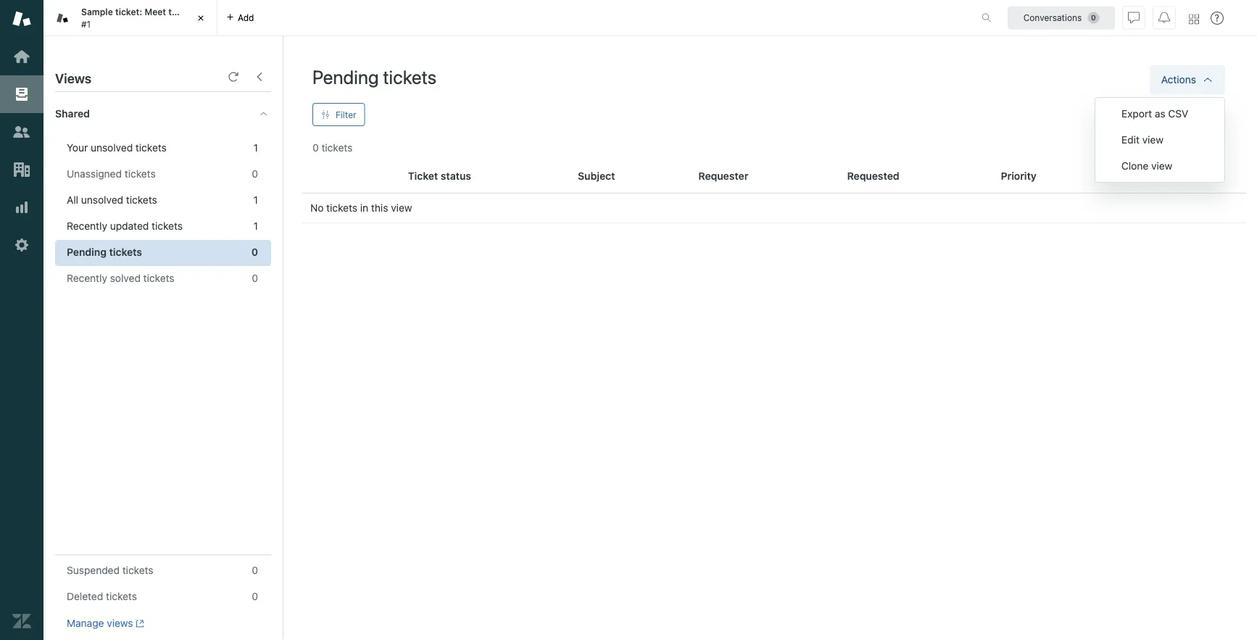 Task type: vqa. For each thing, say whether or not it's contained in the screenshot.
0 Tickets
yes



Task type: describe. For each thing, give the bounding box(es) containing it.
add
[[238, 13, 254, 23]]

button displays agent's chat status as invisible. image
[[1128, 12, 1140, 24]]

actions
[[1161, 74, 1196, 86]]

shared
[[55, 108, 90, 120]]

close image
[[194, 11, 208, 25]]

add button
[[217, 0, 263, 36]]

collapse views pane image
[[254, 71, 265, 83]]

ticket:
[[115, 7, 142, 17]]

0 for suspended tickets
[[252, 564, 258, 576]]

zendesk support image
[[12, 9, 31, 28]]

export as csv
[[1121, 108, 1188, 120]]

clone
[[1121, 160, 1148, 172]]

suspended tickets
[[67, 564, 153, 576]]

shared heading
[[43, 92, 283, 136]]

notifications image
[[1158, 12, 1170, 24]]

0 for unassigned tickets
[[252, 168, 258, 180]]

updated
[[110, 220, 149, 232]]

deleted
[[67, 590, 103, 602]]

meet
[[145, 7, 166, 17]]

0 for deleted tickets
[[252, 590, 258, 602]]

manage views
[[67, 617, 133, 629]]

status
[[441, 170, 471, 182]]

the
[[168, 7, 182, 17]]

admin image
[[12, 236, 31, 254]]

unsolved for your
[[91, 142, 133, 154]]

assignee
[[1118, 170, 1163, 182]]

tab containing sample ticket: meet the ticket
[[43, 0, 217, 36]]

view for edit view
[[1142, 134, 1163, 146]]

export as csv menu item
[[1095, 101, 1224, 127]]

solved
[[110, 272, 141, 284]]

requested
[[847, 170, 899, 182]]

(opens in a new tab) image
[[133, 619, 144, 628]]

sample
[[81, 7, 113, 17]]

all unsolved tickets
[[67, 194, 157, 206]]

sample ticket: meet the ticket #1
[[81, 7, 209, 29]]

recently solved tickets
[[67, 272, 174, 284]]

1 for all unsolved tickets
[[253, 194, 258, 206]]

as
[[1155, 108, 1165, 120]]

main element
[[0, 0, 43, 640]]

get started image
[[12, 47, 31, 66]]

edit
[[1121, 134, 1139, 146]]

all
[[67, 194, 78, 206]]

1 horizontal spatial pending
[[312, 66, 379, 88]]

refresh views pane image
[[228, 71, 239, 83]]

edit view menu item
[[1095, 127, 1224, 153]]

requester
[[698, 170, 748, 182]]

organizations image
[[12, 160, 31, 179]]

2 vertical spatial view
[[391, 202, 412, 214]]

unsolved for all
[[81, 194, 123, 206]]



Task type: locate. For each thing, give the bounding box(es) containing it.
views
[[107, 617, 133, 629]]

0 vertical spatial pending tickets
[[312, 66, 437, 88]]

filter
[[336, 109, 356, 120]]

your unsolved tickets
[[67, 142, 167, 154]]

subject
[[578, 170, 615, 182]]

view right this
[[391, 202, 412, 214]]

ticket
[[408, 170, 438, 182]]

unsolved up unassigned tickets
[[91, 142, 133, 154]]

#1
[[81, 19, 91, 29]]

suspended
[[67, 564, 120, 576]]

pending up recently solved tickets
[[67, 246, 107, 258]]

views image
[[12, 85, 31, 104]]

pending tickets up filter
[[312, 66, 437, 88]]

clone view
[[1121, 160, 1172, 172]]

tickets
[[383, 66, 437, 88], [136, 142, 167, 154], [321, 142, 353, 154], [125, 168, 156, 180], [126, 194, 157, 206], [326, 202, 357, 214], [152, 220, 183, 232], [109, 246, 142, 258], [143, 272, 174, 284], [122, 564, 153, 576], [106, 590, 137, 602]]

edit view
[[1121, 134, 1163, 146]]

1
[[253, 142, 258, 154], [253, 194, 258, 206], [253, 220, 258, 232]]

0
[[312, 142, 319, 154], [252, 168, 258, 180], [251, 246, 258, 258], [252, 272, 258, 284], [252, 564, 258, 576], [252, 590, 258, 602]]

actions button
[[1150, 65, 1225, 94]]

ticket
[[185, 7, 209, 17]]

1 vertical spatial 1
[[253, 194, 258, 206]]

zendesk image
[[12, 612, 31, 631]]

view inside menu item
[[1142, 134, 1163, 146]]

3 1 from the top
[[253, 220, 258, 232]]

view for clone view
[[1151, 160, 1172, 172]]

filter button
[[312, 103, 365, 126]]

1 vertical spatial pending tickets
[[67, 246, 142, 258]]

tab
[[43, 0, 217, 36]]

0 vertical spatial pending
[[312, 66, 379, 88]]

priority
[[1001, 170, 1037, 182]]

manage
[[67, 617, 104, 629]]

unassigned tickets
[[67, 168, 156, 180]]

0 for recently solved tickets
[[252, 272, 258, 284]]

view right edit
[[1142, 134, 1163, 146]]

menu
[[1095, 97, 1225, 183]]

0 vertical spatial unsolved
[[91, 142, 133, 154]]

pending tickets
[[312, 66, 437, 88], [67, 246, 142, 258]]

reporting image
[[12, 198, 31, 217]]

get help image
[[1211, 12, 1224, 25]]

recently left solved
[[67, 272, 107, 284]]

0 horizontal spatial pending tickets
[[67, 246, 142, 258]]

0 vertical spatial recently
[[67, 220, 107, 232]]

ticket status
[[408, 170, 471, 182]]

recently
[[67, 220, 107, 232], [67, 272, 107, 284]]

1 1 from the top
[[253, 142, 258, 154]]

pending up filter
[[312, 66, 379, 88]]

recently down all
[[67, 220, 107, 232]]

views
[[55, 70, 91, 86]]

this
[[371, 202, 388, 214]]

shared button
[[43, 92, 244, 136]]

0 vertical spatial view
[[1142, 134, 1163, 146]]

zendesk products image
[[1189, 14, 1199, 24]]

no
[[310, 202, 324, 214]]

manage views link
[[67, 617, 144, 630]]

no tickets in this view
[[310, 202, 412, 214]]

tabs tab list
[[43, 0, 966, 36]]

deleted tickets
[[67, 590, 137, 602]]

csv
[[1168, 108, 1188, 120]]

conversations
[[1023, 13, 1082, 23]]

conversations button
[[1008, 6, 1115, 29]]

0 for pending tickets
[[251, 246, 258, 258]]

unassigned
[[67, 168, 122, 180]]

1 for recently updated tickets
[[253, 220, 258, 232]]

0 horizontal spatial pending
[[67, 246, 107, 258]]

1 for your unsolved tickets
[[253, 142, 258, 154]]

in
[[360, 202, 368, 214]]

recently updated tickets
[[67, 220, 183, 232]]

your
[[67, 142, 88, 154]]

unsolved
[[91, 142, 133, 154], [81, 194, 123, 206]]

pending tickets up recently solved tickets
[[67, 246, 142, 258]]

1 horizontal spatial pending tickets
[[312, 66, 437, 88]]

2 1 from the top
[[253, 194, 258, 206]]

1 recently from the top
[[67, 220, 107, 232]]

customers image
[[12, 123, 31, 141]]

menu containing export as csv
[[1095, 97, 1225, 183]]

1 vertical spatial unsolved
[[81, 194, 123, 206]]

recently for recently updated tickets
[[67, 220, 107, 232]]

recently for recently solved tickets
[[67, 272, 107, 284]]

view inside menu item
[[1151, 160, 1172, 172]]

1 vertical spatial pending
[[67, 246, 107, 258]]

2 recently from the top
[[67, 272, 107, 284]]

view
[[1142, 134, 1163, 146], [1151, 160, 1172, 172], [391, 202, 412, 214]]

1 vertical spatial recently
[[67, 272, 107, 284]]

unsolved down unassigned at the left top
[[81, 194, 123, 206]]

0 tickets
[[312, 142, 353, 154]]

1 vertical spatial view
[[1151, 160, 1172, 172]]

pending
[[312, 66, 379, 88], [67, 246, 107, 258]]

view down edit view menu item
[[1151, 160, 1172, 172]]

2 vertical spatial 1
[[253, 220, 258, 232]]

export
[[1121, 108, 1152, 120]]

clone view menu item
[[1095, 153, 1224, 179]]

0 vertical spatial 1
[[253, 142, 258, 154]]



